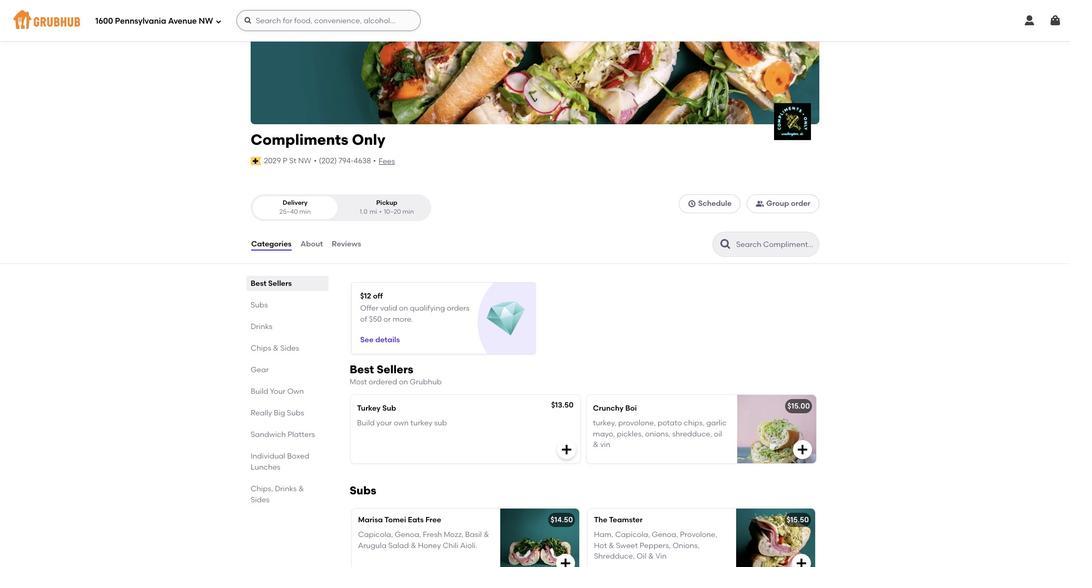Task type: describe. For each thing, give the bounding box(es) containing it.
compliments only logo image
[[775, 103, 812, 140]]

shredduce,
[[673, 430, 713, 439]]

only
[[352, 131, 386, 149]]

chips
[[251, 344, 271, 353]]

25–40
[[280, 208, 298, 216]]

build your own turkey sub
[[357, 419, 447, 428]]

$12 off offer valid on qualifying orders of $50 or more.
[[360, 292, 470, 324]]

sandwich
[[251, 430, 286, 439]]

(202) 794-4638 button
[[319, 156, 371, 167]]

turkey sub
[[357, 404, 396, 413]]

4638
[[354, 156, 371, 165]]

really
[[251, 409, 272, 418]]

genoa, inside capicola, genoa, fresh mozz, basil & arugula salad & honey chili aioli.
[[395, 531, 421, 540]]

people icon image
[[756, 200, 765, 208]]

onions,
[[673, 542, 700, 551]]

compliments
[[251, 131, 349, 149]]

2029
[[264, 156, 281, 165]]

free
[[426, 516, 442, 525]]

2029 p st nw button
[[264, 155, 312, 167]]

chili
[[443, 542, 459, 551]]

crunchy boi
[[593, 404, 637, 413]]

lunches
[[251, 463, 281, 472]]

sweet
[[616, 542, 638, 551]]

build for build your own turkey sub
[[357, 419, 375, 428]]

garlic
[[707, 419, 727, 428]]

individual boxed lunches
[[251, 452, 310, 472]]

really big subs
[[251, 409, 304, 418]]

vin
[[601, 441, 611, 450]]

offer
[[360, 304, 379, 313]]

1600
[[95, 16, 113, 26]]

svg image for ham, capicola, genoa, provolone, hot & sweet peppers, onions, shredduce, oil & vin
[[796, 558, 808, 568]]

(202)
[[319, 156, 337, 165]]

$13.50
[[552, 401, 574, 410]]

categories button
[[251, 225, 292, 263]]

turkey
[[357, 404, 381, 413]]

turkey,
[[593, 419, 617, 428]]

or
[[384, 315, 391, 324]]

1.0
[[360, 208, 368, 216]]

1 horizontal spatial •
[[373, 156, 376, 165]]

eats
[[408, 516, 424, 525]]

your
[[377, 419, 392, 428]]

details
[[376, 336, 400, 345]]

salad
[[389, 542, 409, 551]]

Search Compliments Only search field
[[736, 240, 816, 250]]

schedule button
[[679, 194, 741, 213]]

fresh
[[423, 531, 442, 540]]

capicola, inside capicola, genoa, fresh mozz, basil & arugula salad & honey chili aioli.
[[358, 531, 393, 540]]

$15.50
[[787, 516, 809, 525]]

10–20
[[384, 208, 401, 216]]

the teamster image
[[737, 509, 816, 568]]

your
[[270, 387, 286, 396]]

chips, drinks & sides tab
[[251, 484, 325, 506]]

best sellers
[[251, 279, 292, 288]]

honey
[[418, 542, 441, 551]]

on for off
[[399, 304, 408, 313]]

Search for food, convenience, alcohol... search field
[[236, 10, 421, 31]]

grubhub
[[410, 378, 442, 387]]

best for best sellers most ordered on grubhub
[[350, 363, 374, 376]]

$12
[[360, 292, 371, 301]]

basil
[[466, 531, 482, 540]]

sandwich platters tab
[[251, 429, 325, 440]]

sellers for best sellers
[[268, 279, 292, 288]]

turkey, provolone, potato chips, garlic mayo, pickles, onions, shredduce, oil & vin
[[593, 419, 727, 450]]

& right oil
[[649, 552, 654, 561]]

nw for 1600 pennsylvania avenue nw
[[199, 16, 213, 26]]

search icon image
[[720, 238, 733, 251]]

ordered
[[369, 378, 397, 387]]

group order button
[[747, 194, 820, 213]]

$14.50
[[551, 516, 573, 525]]

& inside turkey, provolone, potato chips, garlic mayo, pickles, onions, shredduce, oil & vin
[[593, 441, 599, 450]]

promo image
[[487, 300, 526, 338]]

the teamster
[[594, 516, 643, 525]]

boxed
[[287, 452, 310, 461]]

1 vertical spatial subs
[[287, 409, 304, 418]]

tomei
[[385, 516, 406, 525]]

pickles,
[[617, 430, 644, 439]]

chips & sides tab
[[251, 343, 325, 354]]

delivery
[[283, 199, 308, 207]]

sandwich platters
[[251, 430, 315, 439]]

best sellers tab
[[251, 278, 325, 289]]

mozz,
[[444, 531, 464, 540]]

crunchy boi image
[[738, 395, 817, 464]]

794-
[[339, 156, 354, 165]]

individual
[[251, 452, 286, 461]]

build your own
[[251, 387, 304, 396]]

capicola, genoa, fresh mozz, basil & arugula salad & honey chili aioli.
[[358, 531, 489, 551]]



Task type: locate. For each thing, give the bounding box(es) containing it.
$50
[[369, 315, 382, 324]]

capicola, up arugula
[[358, 531, 393, 540]]

0 horizontal spatial subs
[[251, 301, 268, 310]]

on inside $12 off offer valid on qualifying orders of $50 or more.
[[399, 304, 408, 313]]

0 horizontal spatial drinks
[[251, 322, 273, 331]]

on
[[399, 304, 408, 313], [399, 378, 408, 387]]

subs down best sellers
[[251, 301, 268, 310]]

orders
[[447, 304, 470, 313]]

about button
[[300, 225, 324, 263]]

sellers
[[268, 279, 292, 288], [377, 363, 414, 376]]

provolone,
[[680, 531, 718, 540]]

option group containing delivery 25–40 min
[[251, 194, 432, 221]]

own
[[394, 419, 409, 428]]

1 genoa, from the left
[[395, 531, 421, 540]]

2 vertical spatial subs
[[350, 484, 377, 498]]

option group
[[251, 194, 432, 221]]

1 horizontal spatial capicola,
[[616, 531, 651, 540]]

crunchy
[[593, 404, 624, 413]]

marisa
[[358, 516, 383, 525]]

aioli.
[[461, 542, 478, 551]]

sides down drinks tab
[[281, 344, 299, 353]]

nw inside main navigation 'navigation'
[[199, 16, 213, 26]]

min down the delivery
[[300, 208, 311, 216]]

0 vertical spatial on
[[399, 304, 408, 313]]

nw for 2029 p st nw
[[298, 156, 311, 165]]

& inside chips, drinks & sides
[[299, 485, 304, 494]]

1 horizontal spatial genoa,
[[652, 531, 679, 540]]

1 vertical spatial sides
[[251, 496, 270, 505]]

marisa tomei eats free image
[[501, 509, 580, 568]]

svg image
[[1050, 14, 1062, 27], [215, 18, 222, 25], [797, 444, 809, 456], [560, 558, 572, 568], [796, 558, 808, 568]]

1 vertical spatial sellers
[[377, 363, 414, 376]]

subs up marisa
[[350, 484, 377, 498]]

1 horizontal spatial build
[[357, 419, 375, 428]]

& left vin
[[593, 441, 599, 450]]

svg image
[[1024, 14, 1037, 27], [244, 16, 252, 25], [688, 200, 697, 208], [561, 444, 573, 456]]

reviews button
[[332, 225, 362, 263]]

1 vertical spatial best
[[350, 363, 374, 376]]

0 horizontal spatial genoa,
[[395, 531, 421, 540]]

individual boxed lunches tab
[[251, 451, 325, 473]]

boi
[[626, 404, 637, 413]]

genoa, up salad at left
[[395, 531, 421, 540]]

& right the hot
[[609, 542, 615, 551]]

genoa,
[[395, 531, 421, 540], [652, 531, 679, 540]]

potato
[[658, 419, 682, 428]]

0 vertical spatial best
[[251, 279, 267, 288]]

& down the individual boxed lunches tab
[[299, 485, 304, 494]]

0 vertical spatial subs
[[251, 301, 268, 310]]

build for build your own
[[251, 387, 268, 396]]

&
[[273, 344, 279, 353], [593, 441, 599, 450], [299, 485, 304, 494], [484, 531, 489, 540], [411, 542, 417, 551], [609, 542, 615, 551], [649, 552, 654, 561]]

nw right avenue
[[199, 16, 213, 26]]

genoa, up peppers,
[[652, 531, 679, 540]]

2 genoa, from the left
[[652, 531, 679, 540]]

0 vertical spatial sides
[[281, 344, 299, 353]]

turkey
[[411, 419, 433, 428]]

drinks inside chips, drinks & sides
[[275, 485, 297, 494]]

main navigation navigation
[[0, 0, 1071, 41]]

on inside best sellers most ordered on grubhub
[[399, 378, 408, 387]]

svg image for capicola, genoa, fresh mozz, basil & arugula salad & honey chili aioli.
[[560, 558, 572, 568]]

1 vertical spatial drinks
[[275, 485, 297, 494]]

drinks right "chips,"
[[275, 485, 297, 494]]

sellers inside tab
[[268, 279, 292, 288]]

best for best sellers
[[251, 279, 267, 288]]

1 capicola, from the left
[[358, 531, 393, 540]]

0 horizontal spatial nw
[[199, 16, 213, 26]]

chips,
[[251, 485, 273, 494]]

1 horizontal spatial nw
[[298, 156, 311, 165]]

build left "your" on the left
[[251, 387, 268, 396]]

1 horizontal spatial subs
[[287, 409, 304, 418]]

pennsylvania
[[115, 16, 166, 26]]

best up subs tab
[[251, 279, 267, 288]]

svg image for turkey, provolone, potato chips, garlic mayo, pickles, onions, shredduce, oil & vin
[[797, 444, 809, 456]]

see details
[[360, 336, 400, 345]]

& right chips
[[273, 344, 279, 353]]

subs right the big at the bottom left
[[287, 409, 304, 418]]

subs tab
[[251, 300, 325, 311]]

2 min from the left
[[403, 208, 414, 216]]

1 horizontal spatial sellers
[[377, 363, 414, 376]]

best sellers most ordered on grubhub
[[350, 363, 442, 387]]

subscription pass image
[[251, 157, 262, 165]]

drinks
[[251, 322, 273, 331], [275, 485, 297, 494]]

sellers up subs tab
[[268, 279, 292, 288]]

0 horizontal spatial min
[[300, 208, 311, 216]]

build
[[251, 387, 268, 396], [357, 419, 375, 428]]

of
[[360, 315, 368, 324]]

1 min from the left
[[300, 208, 311, 216]]

on up more.
[[399, 304, 408, 313]]

most
[[350, 378, 367, 387]]

delivery 25–40 min
[[280, 199, 311, 216]]

valid
[[380, 304, 397, 313]]

fees button
[[378, 156, 396, 168]]

group order
[[767, 199, 811, 208]]

gear tab
[[251, 365, 325, 376]]

pickup 1.0 mi • 10–20 min
[[360, 199, 414, 216]]

chips, drinks & sides
[[251, 485, 304, 505]]

build inside tab
[[251, 387, 268, 396]]

1 on from the top
[[399, 304, 408, 313]]

2 horizontal spatial •
[[380, 208, 382, 216]]

oil
[[714, 430, 723, 439]]

1 horizontal spatial min
[[403, 208, 414, 216]]

0 vertical spatial drinks
[[251, 322, 273, 331]]

0 horizontal spatial •
[[314, 156, 317, 165]]

genoa, inside ham, capicola, genoa, provolone, hot & sweet peppers, onions, shredduce, oil & vin
[[652, 531, 679, 540]]

best inside tab
[[251, 279, 267, 288]]

sub
[[383, 404, 396, 413]]

teamster
[[610, 516, 643, 525]]

1600 pennsylvania avenue nw
[[95, 16, 213, 26]]

0 horizontal spatial sides
[[251, 496, 270, 505]]

•
[[314, 156, 317, 165], [373, 156, 376, 165], [380, 208, 382, 216]]

really big subs tab
[[251, 408, 325, 419]]

big
[[274, 409, 285, 418]]

off
[[373, 292, 383, 301]]

mi
[[370, 208, 377, 216]]

build down turkey
[[357, 419, 375, 428]]

• inside pickup 1.0 mi • 10–20 min
[[380, 208, 382, 216]]

qualifying
[[410, 304, 445, 313]]

more.
[[393, 315, 413, 324]]

sides down "chips,"
[[251, 496, 270, 505]]

on for sellers
[[399, 378, 408, 387]]

arugula
[[358, 542, 387, 551]]

avenue
[[168, 16, 197, 26]]

sub
[[434, 419, 447, 428]]

nw right st
[[298, 156, 311, 165]]

& right salad at left
[[411, 542, 417, 551]]

2 on from the top
[[399, 378, 408, 387]]

2 capicola, from the left
[[616, 531, 651, 540]]

0 horizontal spatial sellers
[[268, 279, 292, 288]]

peppers,
[[640, 542, 671, 551]]

$15.00
[[788, 402, 811, 411]]

best up most
[[350, 363, 374, 376]]

gear
[[251, 366, 269, 375]]

fees
[[379, 157, 395, 166]]

1 horizontal spatial best
[[350, 363, 374, 376]]

subs
[[251, 301, 268, 310], [287, 409, 304, 418], [350, 484, 377, 498]]

caret left icon image
[[262, 4, 275, 17]]

platters
[[288, 430, 315, 439]]

svg image inside schedule button
[[688, 200, 697, 208]]

sellers for best sellers most ordered on grubhub
[[377, 363, 414, 376]]

0 horizontal spatial build
[[251, 387, 268, 396]]

sellers inside best sellers most ordered on grubhub
[[377, 363, 414, 376]]

on right ordered
[[399, 378, 408, 387]]

• (202) 794-4638 • fees
[[314, 156, 395, 166]]

hot
[[594, 542, 607, 551]]

2 horizontal spatial subs
[[350, 484, 377, 498]]

order
[[792, 199, 811, 208]]

the
[[594, 516, 608, 525]]

best inside best sellers most ordered on grubhub
[[350, 363, 374, 376]]

• right 4638
[[373, 156, 376, 165]]

0 horizontal spatial capicola,
[[358, 531, 393, 540]]

p
[[283, 156, 288, 165]]

1 vertical spatial nw
[[298, 156, 311, 165]]

build your own tab
[[251, 386, 325, 397]]

sides inside chips, drinks & sides
[[251, 496, 270, 505]]

chips & sides
[[251, 344, 299, 353]]

min inside delivery 25–40 min
[[300, 208, 311, 216]]

vin
[[656, 552, 667, 561]]

1 vertical spatial on
[[399, 378, 408, 387]]

compliments only
[[251, 131, 386, 149]]

drinks tab
[[251, 321, 325, 332]]

1 horizontal spatial sides
[[281, 344, 299, 353]]

see
[[360, 336, 374, 345]]

group
[[767, 199, 790, 208]]

best
[[251, 279, 267, 288], [350, 363, 374, 376]]

1 horizontal spatial drinks
[[275, 485, 297, 494]]

ham,
[[594, 531, 614, 540]]

0 vertical spatial sellers
[[268, 279, 292, 288]]

• left (202)
[[314, 156, 317, 165]]

nw inside button
[[298, 156, 311, 165]]

• right mi
[[380, 208, 382, 216]]

drinks up chips
[[251, 322, 273, 331]]

& right basil
[[484, 531, 489, 540]]

0 vertical spatial build
[[251, 387, 268, 396]]

see details button
[[360, 331, 400, 350]]

min
[[300, 208, 311, 216], [403, 208, 414, 216]]

sellers up ordered
[[377, 363, 414, 376]]

capicola,
[[358, 531, 393, 540], [616, 531, 651, 540]]

pickup
[[377, 199, 398, 207]]

0 horizontal spatial best
[[251, 279, 267, 288]]

capicola, inside ham, capicola, genoa, provolone, hot & sweet peppers, onions, shredduce, oil & vin
[[616, 531, 651, 540]]

mayo,
[[593, 430, 616, 439]]

chips,
[[684, 419, 705, 428]]

st
[[289, 156, 297, 165]]

0 vertical spatial nw
[[199, 16, 213, 26]]

min inside pickup 1.0 mi • 10–20 min
[[403, 208, 414, 216]]

oil
[[637, 552, 647, 561]]

capicola, up sweet
[[616, 531, 651, 540]]

1 vertical spatial build
[[357, 419, 375, 428]]

min right 10–20
[[403, 208, 414, 216]]



Task type: vqa. For each thing, say whether or not it's contained in the screenshot.
you,
no



